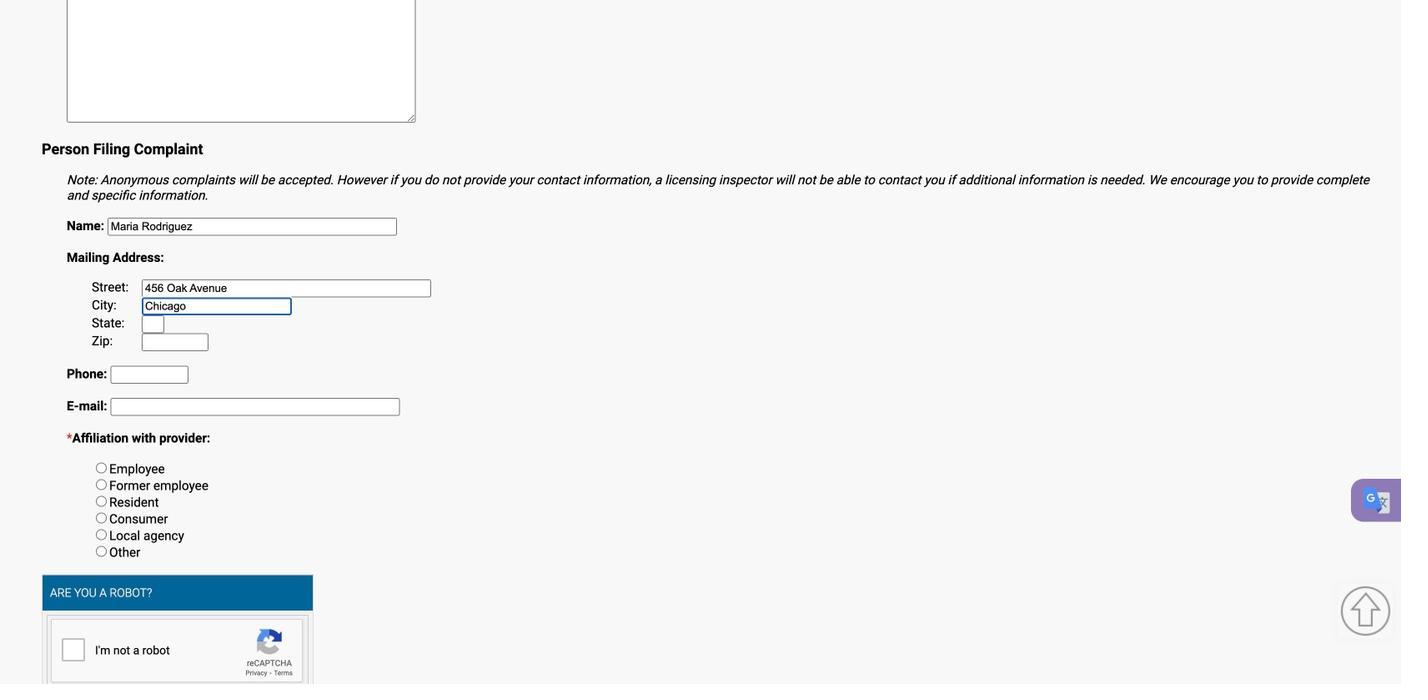 Task type: locate. For each thing, give the bounding box(es) containing it.
None field
[[110, 366, 188, 384]]

None text field
[[142, 298, 292, 316], [142, 333, 209, 351], [142, 298, 292, 316], [142, 333, 209, 351]]

google translate logo image
[[1364, 487, 1390, 513]]

None radio
[[96, 479, 107, 490], [96, 529, 107, 540], [96, 546, 107, 557], [96, 479, 107, 490], [96, 529, 107, 540], [96, 546, 107, 557]]

None text field
[[67, 0, 416, 123], [107, 218, 397, 235], [142, 280, 431, 298], [142, 316, 164, 333], [110, 398, 400, 416], [67, 0, 416, 123], [107, 218, 397, 235], [142, 280, 431, 298], [142, 316, 164, 333], [110, 398, 400, 416]]

None radio
[[96, 463, 107, 473], [96, 496, 107, 507], [96, 513, 107, 524], [96, 463, 107, 473], [96, 496, 107, 507], [96, 513, 107, 524]]



